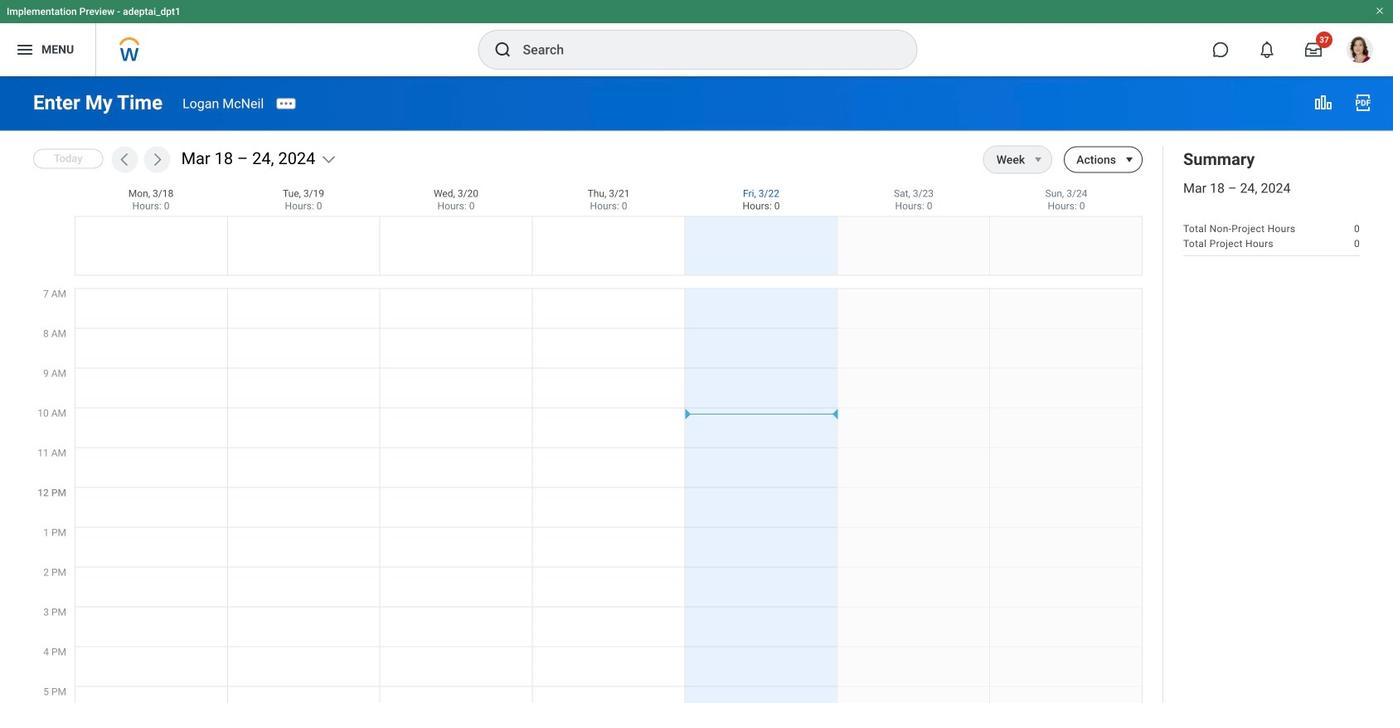 Task type: describe. For each thing, give the bounding box(es) containing it.
view related information image
[[1314, 93, 1334, 113]]

chevron right image
[[149, 151, 166, 168]]

profile logan mcneil image
[[1347, 36, 1373, 66]]

caret down image
[[1120, 153, 1140, 166]]

chevron down image
[[320, 151, 337, 168]]

caret down image
[[1029, 153, 1048, 166]]

justify image
[[15, 40, 35, 60]]

inbox large image
[[1305, 41, 1322, 58]]

notifications large image
[[1259, 41, 1276, 58]]

search image
[[493, 40, 513, 60]]



Task type: locate. For each thing, give the bounding box(es) containing it.
view printable version (pdf) image
[[1354, 93, 1373, 113]]

close environment banner image
[[1375, 6, 1385, 16]]

Search Workday  search field
[[523, 32, 883, 68]]

banner
[[0, 0, 1393, 76]]

chevron left image
[[117, 151, 133, 168]]

main content
[[0, 10, 1393, 703]]



Task type: vqa. For each thing, say whether or not it's contained in the screenshot.
Toggle To List Detail View option at the top right
no



